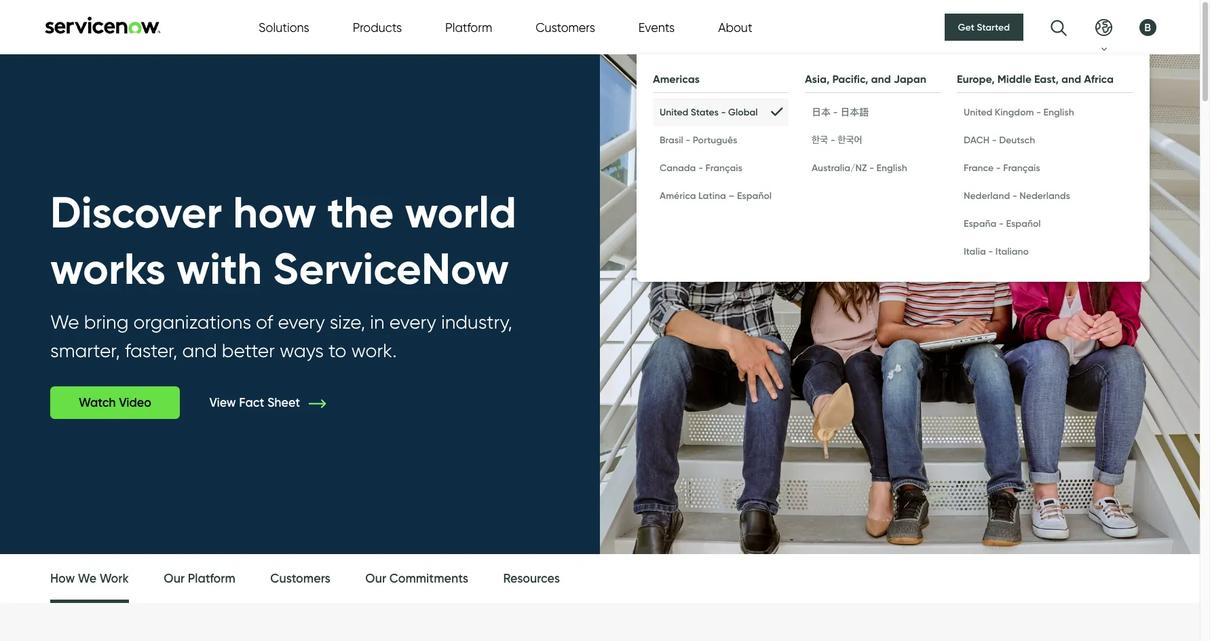 Task type: vqa. For each thing, say whether or not it's contained in the screenshot.
left English
yes



Task type: locate. For each thing, give the bounding box(es) containing it.
solutions button
[[259, 18, 310, 36]]

- for nederland - nederlands
[[1013, 189, 1018, 201]]

watch video link
[[50, 387, 180, 419]]

asia, pacific, and japan
[[805, 72, 927, 85]]

1 horizontal spatial français
[[1004, 161, 1041, 173]]

1 vertical spatial customers
[[270, 571, 331, 586]]

0 vertical spatial customers
[[536, 20, 595, 34]]

1 vertical spatial español
[[1007, 217, 1041, 229]]

united up dach
[[964, 106, 993, 118]]

watch video
[[79, 395, 151, 410]]

-
[[721, 106, 726, 118], [834, 106, 838, 118], [1037, 106, 1042, 118], [686, 133, 691, 146], [831, 133, 836, 146], [992, 133, 997, 146], [699, 161, 704, 173], [870, 161, 875, 173], [997, 161, 1001, 173], [1013, 189, 1018, 201], [999, 217, 1004, 229], [989, 245, 994, 257]]

discover
[[50, 185, 222, 239]]

1 horizontal spatial our
[[366, 571, 386, 586]]

pacific,
[[833, 72, 869, 85]]

we bring organizations of every size, in every industry, smarter, faster, and better ways to work.
[[50, 310, 513, 362]]

2 horizontal spatial and
[[1062, 72, 1082, 85]]

日本語
[[841, 106, 869, 118]]

how
[[50, 571, 75, 586]]

our for our platform
[[164, 571, 185, 586]]

1 every from the left
[[278, 310, 325, 334]]

europe, middle east, and africa
[[957, 72, 1114, 85]]

get
[[959, 21, 975, 33]]

how we work link
[[50, 554, 129, 607]]

our left the commitments
[[366, 571, 386, 586]]

every up ways
[[278, 310, 325, 334]]

united inside united kingdom - english link
[[964, 106, 993, 118]]

한국 - 한국어
[[812, 133, 863, 146]]

servicenow
[[273, 242, 509, 295]]

and down organizations
[[182, 339, 217, 362]]

italia
[[964, 245, 986, 257]]

- right italia
[[989, 245, 994, 257]]

italia - italiano
[[964, 245, 1029, 257]]

0 horizontal spatial english
[[877, 161, 908, 173]]

and left japan
[[872, 72, 891, 85]]

the
[[327, 185, 394, 239]]

servicenow image
[[43, 16, 162, 34]]

- right states
[[721, 106, 726, 118]]

1 our from the left
[[164, 571, 185, 586]]

2 our from the left
[[366, 571, 386, 586]]

united states - global link
[[653, 98, 789, 126]]

products
[[353, 20, 402, 34]]

english up the dach - deutsch 'link'
[[1044, 106, 1075, 118]]

1 français from the left
[[706, 161, 743, 173]]

españa - español
[[964, 217, 1041, 229]]

- for españa - español
[[999, 217, 1004, 229]]

1 horizontal spatial platform
[[446, 20, 492, 34]]

france
[[964, 161, 994, 173]]

- for france - français
[[997, 161, 1001, 173]]

0 vertical spatial platform
[[446, 20, 492, 34]]

our platform link
[[164, 554, 236, 604]]

españa
[[964, 217, 997, 229]]

2 français from the left
[[1004, 161, 1041, 173]]

español
[[737, 189, 772, 201], [1007, 217, 1041, 229]]

1 horizontal spatial every
[[390, 310, 437, 334]]

español right –
[[737, 189, 772, 201]]

2 united from the left
[[964, 106, 993, 118]]

united inside the united states - global link
[[660, 106, 689, 118]]

0 horizontal spatial and
[[182, 339, 217, 362]]

français
[[706, 161, 743, 173], [1004, 161, 1041, 173]]

our right work
[[164, 571, 185, 586]]

we right how
[[78, 571, 97, 586]]

servicenow employees celebrating better ways to work together image
[[0, 54, 1201, 554]]

español down nederland - nederlands
[[1007, 217, 1041, 229]]

- right brasil
[[686, 133, 691, 146]]

- right dach
[[992, 133, 997, 146]]

1 vertical spatial we
[[78, 571, 97, 586]]

english down the 한국 - 한국어 link
[[877, 161, 908, 173]]

deutsch
[[1000, 133, 1036, 146]]

france - français
[[964, 161, 1041, 173]]

日本 - 日本語 link
[[805, 98, 941, 126]]

0 horizontal spatial united
[[660, 106, 689, 118]]

1 united from the left
[[660, 106, 689, 118]]

1 horizontal spatial united
[[964, 106, 993, 118]]

global
[[729, 106, 758, 118]]

0 horizontal spatial every
[[278, 310, 325, 334]]

- right españa
[[999, 217, 1004, 229]]

- right 한국
[[831, 133, 836, 146]]

한국어
[[838, 133, 863, 146]]

europe,
[[957, 72, 995, 85]]

started
[[977, 21, 1010, 33]]

0 horizontal spatial customers
[[270, 571, 331, 586]]

français down brasil - português link
[[706, 161, 743, 173]]

- right canada
[[699, 161, 704, 173]]

1 horizontal spatial and
[[872, 72, 891, 85]]

1 horizontal spatial customers
[[536, 20, 595, 34]]

japan
[[894, 72, 927, 85]]

- down the 한국 - 한국어 link
[[870, 161, 875, 173]]

français for europe, middle east, and africa
[[1004, 161, 1041, 173]]

east,
[[1035, 72, 1059, 85]]

english
[[1044, 106, 1075, 118], [877, 161, 908, 173]]

0 horizontal spatial français
[[706, 161, 743, 173]]

customers
[[536, 20, 595, 34], [270, 571, 331, 586]]

organizations
[[133, 310, 251, 334]]

français for americas
[[706, 161, 743, 173]]

latina
[[699, 189, 726, 201]]

our
[[164, 571, 185, 586], [366, 571, 386, 586]]

in
[[370, 310, 385, 334]]

한국 - 한국어 link
[[805, 126, 941, 154]]

français down deutsch
[[1004, 161, 1041, 173]]

0 vertical spatial english
[[1044, 106, 1075, 118]]

- inside 'link'
[[992, 133, 997, 146]]

watch
[[79, 395, 116, 410]]

kingdom
[[995, 106, 1035, 118]]

we
[[50, 310, 79, 334], [78, 571, 97, 586]]

industry,
[[441, 310, 513, 334]]

- right kingdom
[[1037, 106, 1042, 118]]

every
[[278, 310, 325, 334], [390, 310, 437, 334]]

united up brasil
[[660, 106, 689, 118]]

customers button
[[536, 18, 595, 36]]

0 vertical spatial we
[[50, 310, 79, 334]]

- right 日本
[[834, 106, 838, 118]]

about
[[719, 20, 753, 34]]

every right in
[[390, 310, 437, 334]]

events
[[639, 20, 675, 34]]

customers for the customers "link"
[[270, 571, 331, 586]]

platform
[[446, 20, 492, 34], [188, 571, 236, 586]]

brasil - português
[[660, 133, 738, 146]]

0 horizontal spatial español
[[737, 189, 772, 201]]

we up smarter,
[[50, 310, 79, 334]]

0 horizontal spatial our
[[164, 571, 185, 586]]

solutions
[[259, 20, 310, 34]]

- right france
[[997, 161, 1001, 173]]

1 vertical spatial platform
[[188, 571, 236, 586]]

1 horizontal spatial english
[[1044, 106, 1075, 118]]

united for americas
[[660, 106, 689, 118]]

bring
[[84, 310, 129, 334]]

- for italia - italiano
[[989, 245, 994, 257]]

customers for the customers popup button on the left of the page
[[536, 20, 595, 34]]

- right the nederland
[[1013, 189, 1018, 201]]

view fact sheet
[[209, 395, 303, 410]]

and right east,
[[1062, 72, 1082, 85]]



Task type: describe. For each thing, give the bounding box(es) containing it.
states
[[691, 106, 719, 118]]

we inside we bring organizations of every size, in every industry, smarter, faster, and better ways to work.
[[50, 310, 79, 334]]

faster,
[[125, 339, 178, 362]]

- for canada - français
[[699, 161, 704, 173]]

australia/nz - english link
[[805, 154, 941, 182]]

better
[[222, 339, 275, 362]]

platform button
[[446, 18, 492, 36]]

americas
[[653, 72, 700, 85]]

our commitments
[[366, 571, 469, 586]]

2 every from the left
[[390, 310, 437, 334]]

américa latina – español
[[660, 189, 772, 201]]

to
[[329, 339, 347, 362]]

solid image
[[771, 105, 782, 119]]

canada
[[660, 161, 696, 173]]

resources
[[504, 571, 560, 586]]

0 horizontal spatial platform
[[188, 571, 236, 586]]

view
[[209, 395, 236, 410]]

- for dach - deutsch
[[992, 133, 997, 146]]

middle
[[998, 72, 1032, 85]]

africa
[[1085, 72, 1114, 85]]

0 vertical spatial español
[[737, 189, 772, 201]]

works
[[50, 242, 166, 295]]

work.
[[351, 339, 397, 362]]

nederland - nederlands link
[[957, 182, 1134, 209]]

brasil - português link
[[653, 126, 789, 154]]

work
[[100, 571, 129, 586]]

australia/nz
[[812, 161, 867, 173]]

our commitments link
[[366, 554, 469, 604]]

our platform
[[164, 571, 236, 586]]

how we work
[[50, 571, 129, 586]]

world
[[405, 185, 517, 239]]

brasil
[[660, 133, 684, 146]]

ways
[[280, 339, 324, 362]]

we inside the how we work link
[[78, 571, 97, 586]]

españa - español link
[[957, 209, 1134, 237]]

and inside we bring organizations of every size, in every industry, smarter, faster, and better ways to work.
[[182, 339, 217, 362]]

italia - italiano link
[[957, 237, 1134, 265]]

dach - deutsch link
[[957, 126, 1134, 154]]

1 vertical spatial english
[[877, 161, 908, 173]]

united for europe, middle east, and africa
[[964, 106, 993, 118]]

products button
[[353, 18, 402, 36]]

–
[[729, 189, 735, 201]]

united kingdom - english
[[964, 106, 1075, 118]]

canada - français
[[660, 161, 743, 173]]

américa
[[660, 189, 696, 201]]

canada - français link
[[653, 154, 789, 182]]

fact
[[239, 395, 264, 410]]

get started link
[[945, 14, 1024, 41]]

events button
[[639, 18, 675, 36]]

video
[[119, 395, 151, 410]]

日本 - 日本語
[[812, 106, 869, 118]]

sheet
[[267, 395, 300, 410]]

our for our commitments
[[366, 571, 386, 586]]

get started
[[959, 21, 1010, 33]]

united states - global
[[660, 106, 758, 118]]

view fact sheet link
[[209, 395, 346, 410]]

how
[[233, 185, 317, 239]]

australia/nz - english
[[812, 161, 908, 173]]

- for australia/nz - english
[[870, 161, 875, 173]]

한국
[[812, 133, 829, 146]]

commitments
[[390, 571, 469, 586]]

smarter,
[[50, 339, 120, 362]]

- for 한국 - 한국어
[[831, 133, 836, 146]]

italiano
[[996, 245, 1029, 257]]

discover how the world works with servicenow
[[50, 185, 517, 295]]

nederland
[[964, 189, 1011, 201]]

1 horizontal spatial español
[[1007, 217, 1041, 229]]

asia,
[[805, 72, 830, 85]]

with
[[177, 242, 262, 295]]

nederland - nederlands
[[964, 189, 1071, 201]]

france - français link
[[957, 154, 1134, 182]]

américa latina – español link
[[653, 182, 789, 209]]

- for brasil - português
[[686, 133, 691, 146]]

of
[[256, 310, 273, 334]]

dach
[[964, 133, 990, 146]]

- for 日本 - 日本語
[[834, 106, 838, 118]]

resources link
[[504, 554, 560, 604]]

united kingdom - english link
[[957, 98, 1134, 126]]

about button
[[719, 18, 753, 36]]

dach - deutsch
[[964, 133, 1036, 146]]

日本
[[812, 106, 831, 118]]

nederlands
[[1020, 189, 1071, 201]]

português
[[693, 133, 738, 146]]



